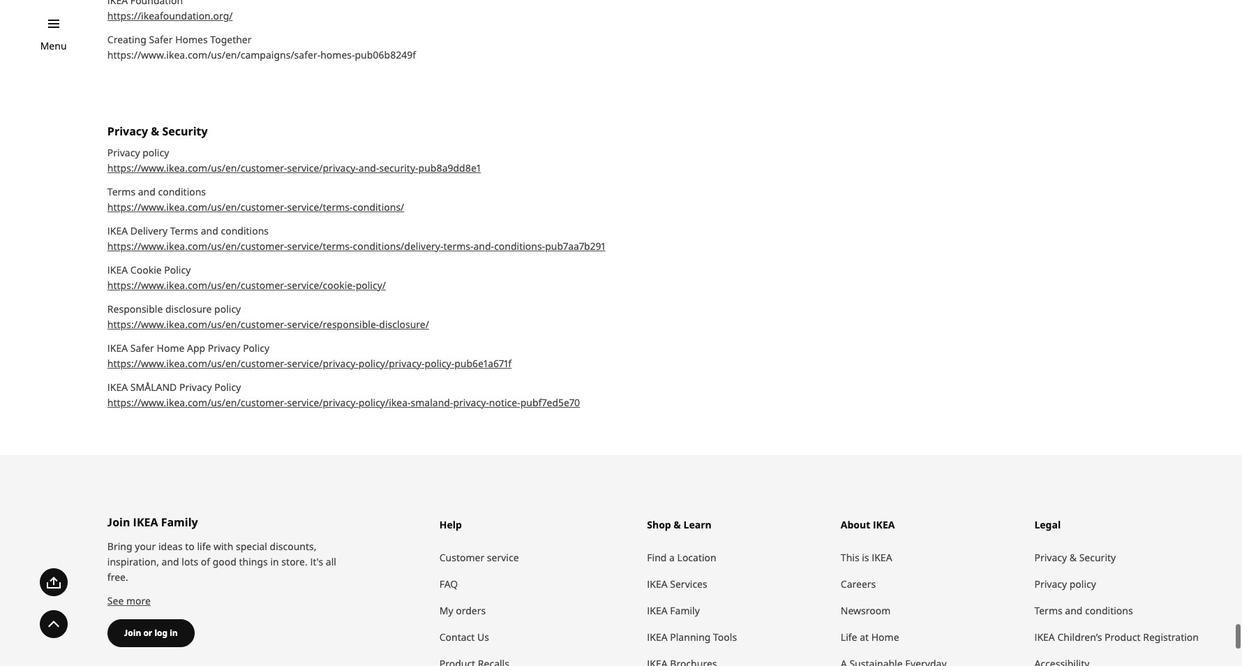 Task type: describe. For each thing, give the bounding box(es) containing it.
https://www.ikea.com/us/en/customer-service/responsible-disclosure/ link
[[107, 318, 429, 331]]

cookie
[[130, 263, 162, 276]]

https://www.ikea.com/us/en/customer- inside ikea småland privacy policy https://www.ikea.com/us/en/customer-service/privacy-policy/ikea-smaland-privacy-notice-pubf7ed5e70
[[107, 396, 287, 409]]

faq
[[440, 577, 458, 590]]

ikea safer home app privacy policy https://www.ikea.com/us/en/customer-service/privacy-policy/privacy-policy-pub6e1a671f
[[107, 341, 512, 370]]

responsible
[[107, 302, 163, 315]]

my orders
[[440, 604, 486, 617]]

policy inside ikea safer home app privacy policy https://www.ikea.com/us/en/customer-service/privacy-policy/privacy-policy-pub6e1a671f
[[243, 341, 270, 355]]

my
[[440, 604, 454, 617]]

product
[[1105, 630, 1141, 644]]

creating safer homes together https://www.ikea.com/us/en/campaigns/safer-homes-pub06b8249f
[[107, 33, 416, 61]]

service/privacy- inside ikea småland privacy policy https://www.ikea.com/us/en/customer-service/privacy-policy/ikea-smaland-privacy-notice-pubf7ed5e70
[[287, 396, 359, 409]]

ikea family link
[[647, 597, 827, 624]]

https://www.ikea.com/us/en/customer-service/cookie-policy/ link
[[107, 278, 386, 292]]

ideas
[[158, 540, 183, 553]]

free.
[[107, 570, 128, 583]]

contact us link
[[440, 624, 634, 651]]

faq link
[[440, 571, 634, 597]]

privacy policy
[[1035, 577, 1097, 590]]

inspiration,
[[107, 555, 159, 568]]

ikea family
[[647, 604, 700, 617]]

ikea delivery terms and conditions https://www.ikea.com/us/en/customer-service/terms-conditions/delivery-terms-and-conditions-pub7aa7b291
[[107, 224, 606, 253]]

terms-
[[444, 239, 474, 253]]

location
[[678, 551, 717, 564]]

this is ikea
[[841, 551, 893, 564]]

ikea children's product registration link
[[1035, 624, 1215, 651]]

customer
[[440, 551, 485, 564]]

and inside ikea delivery terms and conditions https://www.ikea.com/us/en/customer-service/terms-conditions/delivery-terms-and-conditions-pub7aa7b291
[[201, 224, 218, 237]]

and inside "bring your ideas to life with special discounts, inspiration, and lots of good things in store. it's all free."
[[162, 555, 179, 568]]

a
[[670, 551, 675, 564]]

service/privacy- inside ikea safer home app privacy policy https://www.ikea.com/us/en/customer-service/privacy-policy/privacy-policy-pub6e1a671f
[[287, 357, 359, 370]]

https://www.ikea.com/us/en/customer- inside ikea cookie policy https://www.ikea.com/us/en/customer-service/cookie-policy/
[[107, 278, 287, 292]]

service/terms- inside the terms and conditions https://www.ikea.com/us/en/customer-service/terms-conditions/
[[287, 200, 353, 214]]

join ikea family
[[107, 514, 198, 530]]

it's
[[310, 555, 323, 568]]

https://www.ikea.com/us/en/campaigns/safer-
[[107, 48, 321, 61]]

home for at
[[872, 630, 900, 644]]

terms and conditions
[[1035, 604, 1134, 617]]

ikea planning tools link
[[647, 624, 827, 651]]

life
[[197, 540, 211, 553]]

contact us
[[440, 630, 489, 644]]

https://www.ikea.com/us/en/customer-service/privacy-policy/privacy-policy-pub6e1a671f link
[[107, 357, 512, 370]]

https://www.ikea.com/us/en/customer-service/terms-conditions/delivery-terms-and-conditions-pub7aa7b291 link
[[107, 239, 606, 253]]

policy-
[[425, 357, 455, 370]]

https://www.ikea.com/us/en/campaigns/safer-homes-pub06b8249f link
[[107, 48, 416, 61]]

ikea for ikea children's product registration
[[1035, 630, 1056, 644]]

& for privacy & security
[[1070, 551, 1077, 564]]

conditions-
[[494, 239, 545, 253]]

ikea cookie policy https://www.ikea.com/us/en/customer-service/cookie-policy/
[[107, 263, 386, 292]]

log
[[155, 627, 168, 639]]

pubf7ed5e70
[[521, 396, 580, 409]]

policy inside "responsible disclosure policy https://www.ikea.com/us/en/customer-service/responsible-disclosure/"
[[214, 302, 241, 315]]

https://ikeafoundation.org/ link
[[107, 9, 233, 22]]

this
[[841, 551, 860, 564]]

https://www.ikea.com/us/en/customer- inside ikea safer home app privacy policy https://www.ikea.com/us/en/customer-service/privacy-policy/privacy-policy-pub6e1a671f
[[107, 357, 287, 370]]

to
[[185, 540, 195, 553]]

planning
[[671, 630, 711, 644]]

https://ikeafoundation.org/
[[107, 9, 233, 22]]

ikea for ikea family
[[647, 604, 668, 617]]

småland
[[130, 380, 177, 394]]

terms inside ikea delivery terms and conditions https://www.ikea.com/us/en/customer-service/terms-conditions/delivery-terms-and-conditions-pub7aa7b291
[[170, 224, 198, 237]]

tools
[[714, 630, 737, 644]]

smaland-
[[411, 396, 453, 409]]

find a location
[[647, 551, 717, 564]]

newsroom
[[841, 604, 891, 617]]

find a location link
[[647, 544, 827, 571]]

policy/ikea-
[[359, 396, 411, 409]]

homes
[[175, 33, 208, 46]]

service/privacy- inside privacy & security privacy policy https://www.ikea.com/us/en/customer-service/privacy-and-security-pub8a9dd8e1
[[287, 161, 359, 174]]

discounts,
[[270, 540, 317, 553]]

ikea for ikea services
[[647, 577, 668, 590]]

bring your ideas to life with special discounts, inspiration, and lots of good things in store. it's all free.
[[107, 540, 336, 583]]

safer for ikea
[[130, 341, 154, 355]]

security for privacy & security
[[1080, 551, 1117, 564]]

ikea services link
[[647, 571, 827, 597]]

responsible disclosure policy https://www.ikea.com/us/en/customer-service/responsible-disclosure/
[[107, 302, 429, 331]]

pub8a9dd8e1
[[419, 161, 481, 174]]

creating
[[107, 33, 147, 46]]

of
[[201, 555, 210, 568]]

life
[[841, 630, 858, 644]]

ikea for ikea safer home app privacy policy https://www.ikea.com/us/en/customer-service/privacy-policy/privacy-policy-pub6e1a671f
[[107, 341, 128, 355]]

customer service link
[[440, 544, 634, 571]]

careers link
[[841, 571, 1021, 597]]

life at home link
[[841, 624, 1021, 651]]

security-
[[379, 161, 419, 174]]



Task type: locate. For each thing, give the bounding box(es) containing it.
ikea inside ikea småland privacy policy https://www.ikea.com/us/en/customer-service/privacy-policy/ikea-smaland-privacy-notice-pubf7ed5e70
[[107, 380, 128, 394]]

service/terms-
[[287, 200, 353, 214], [287, 239, 353, 253]]

us
[[478, 630, 489, 644]]

terms for terms and conditions https://www.ikea.com/us/en/customer-service/terms-conditions/
[[107, 185, 136, 198]]

join for join or log in
[[124, 627, 141, 639]]

join or log in
[[124, 627, 178, 639]]

0 vertical spatial terms
[[107, 185, 136, 198]]

in right log
[[170, 627, 178, 639]]

safer down "https://ikeafoundation.org/"
[[149, 33, 173, 46]]

ikea left småland
[[107, 380, 128, 394]]

https://www.ikea.com/us/en/customer- inside privacy & security privacy policy https://www.ikea.com/us/en/customer-service/privacy-and-security-pub8a9dd8e1
[[107, 161, 287, 174]]

services
[[671, 577, 708, 590]]

terms down privacy policy
[[1035, 604, 1063, 617]]

ikea down responsible
[[107, 341, 128, 355]]

1 vertical spatial family
[[671, 604, 700, 617]]

conditions down https://www.ikea.com/us/en/customer-service/terms-conditions/ link at the left
[[221, 224, 269, 237]]

0 vertical spatial service/privacy-
[[287, 161, 359, 174]]

1 vertical spatial service/privacy-
[[287, 357, 359, 370]]

6 https://www.ikea.com/us/en/customer- from the top
[[107, 357, 287, 370]]

and down https://www.ikea.com/us/en/customer-service/terms-conditions/ link at the left
[[201, 224, 218, 237]]

0 vertical spatial security
[[162, 124, 208, 139]]

conditions up the delivery
[[158, 185, 206, 198]]

1 horizontal spatial terms
[[170, 224, 198, 237]]

conditions
[[158, 185, 206, 198], [221, 224, 269, 237], [1086, 604, 1134, 617]]

app
[[187, 341, 205, 355]]

1 horizontal spatial policy
[[214, 302, 241, 315]]

2 https://www.ikea.com/us/en/customer- from the top
[[107, 200, 287, 214]]

ikea inside ikea safer home app privacy policy https://www.ikea.com/us/en/customer-service/privacy-policy/privacy-policy-pub6e1a671f
[[107, 341, 128, 355]]

delivery
[[130, 224, 168, 237]]

safer inside ikea safer home app privacy policy https://www.ikea.com/us/en/customer-service/privacy-policy/privacy-policy-pub6e1a671f
[[130, 341, 154, 355]]

https://www.ikea.com/us/en/customer- up the terms and conditions https://www.ikea.com/us/en/customer-service/terms-conditions/
[[107, 161, 287, 174]]

service/privacy- up ikea småland privacy policy https://www.ikea.com/us/en/customer-service/privacy-policy/ikea-smaland-privacy-notice-pubf7ed5e70
[[287, 357, 359, 370]]

security for privacy & security privacy policy https://www.ikea.com/us/en/customer-service/privacy-and-security-pub8a9dd8e1
[[162, 124, 208, 139]]

privacy & security
[[1035, 551, 1117, 564]]

2 service/terms- from the top
[[287, 239, 353, 253]]

2 vertical spatial policy
[[1070, 577, 1097, 590]]

service/cookie-
[[287, 278, 356, 292]]

with
[[214, 540, 233, 553]]

terms and conditions link
[[1035, 597, 1215, 624]]

join inside button
[[124, 627, 141, 639]]

1 horizontal spatial home
[[872, 630, 900, 644]]

0 vertical spatial join
[[107, 514, 130, 530]]

home inside ikea safer home app privacy policy https://www.ikea.com/us/en/customer-service/privacy-policy/privacy-policy-pub6e1a671f
[[157, 341, 185, 355]]

disclosure
[[165, 302, 212, 315]]

2 horizontal spatial conditions
[[1086, 604, 1134, 617]]

2 horizontal spatial terms
[[1035, 604, 1063, 617]]

5 https://www.ikea.com/us/en/customer- from the top
[[107, 318, 287, 331]]

2 vertical spatial policy
[[215, 380, 241, 394]]

ikea inside ikea family link
[[647, 604, 668, 617]]

ikea småland privacy policy https://www.ikea.com/us/en/customer-service/privacy-policy/ikea-smaland-privacy-notice-pubf7ed5e70
[[107, 380, 580, 409]]

2 vertical spatial terms
[[1035, 604, 1063, 617]]

0 horizontal spatial in
[[170, 627, 178, 639]]

0 horizontal spatial conditions
[[158, 185, 206, 198]]

pub06b8249f
[[355, 48, 416, 61]]

& inside privacy & security privacy policy https://www.ikea.com/us/en/customer-service/privacy-and-security-pub8a9dd8e1
[[151, 124, 159, 139]]

https://www.ikea.com/us/en/customer- down the delivery
[[107, 239, 287, 253]]

service
[[487, 551, 519, 564]]

privacy & security privacy policy https://www.ikea.com/us/en/customer-service/privacy-and-security-pub8a9dd8e1
[[107, 124, 481, 174]]

0 horizontal spatial terms
[[107, 185, 136, 198]]

policy
[[164, 263, 191, 276], [243, 341, 270, 355], [215, 380, 241, 394]]

bring
[[107, 540, 132, 553]]

customer service
[[440, 551, 519, 564]]

privacy-
[[453, 396, 489, 409]]

homes-
[[321, 48, 355, 61]]

orders
[[456, 604, 486, 617]]

https://www.ikea.com/us/en/customer- down småland
[[107, 396, 287, 409]]

service/terms- up service/cookie-
[[287, 239, 353, 253]]

0 horizontal spatial policy
[[164, 263, 191, 276]]

policy
[[143, 146, 169, 159], [214, 302, 241, 315], [1070, 577, 1097, 590]]

conditions/
[[353, 200, 405, 214]]

0 vertical spatial service/terms-
[[287, 200, 353, 214]]

and- inside privacy & security privacy policy https://www.ikea.com/us/en/customer-service/privacy-and-security-pub8a9dd8e1
[[359, 161, 379, 174]]

1 vertical spatial policy
[[243, 341, 270, 355]]

join for join ikea family
[[107, 514, 130, 530]]

family down services
[[671, 604, 700, 617]]

2 vertical spatial service/privacy-
[[287, 396, 359, 409]]

https://www.ikea.com/us/en/customer- inside ikea delivery terms and conditions https://www.ikea.com/us/en/customer-service/terms-conditions/delivery-terms-and-conditions-pub7aa7b291
[[107, 239, 287, 253]]

conditions inside ikea delivery terms and conditions https://www.ikea.com/us/en/customer-service/terms-conditions/delivery-terms-and-conditions-pub7aa7b291
[[221, 224, 269, 237]]

3 https://www.ikea.com/us/en/customer- from the top
[[107, 239, 287, 253]]

terms for terms and conditions
[[1035, 604, 1063, 617]]

safer inside creating safer homes together https://www.ikea.com/us/en/campaigns/safer-homes-pub06b8249f
[[149, 33, 173, 46]]

ikea right is
[[872, 551, 893, 564]]

and up the delivery
[[138, 185, 156, 198]]

2 horizontal spatial policy
[[243, 341, 270, 355]]

https://www.ikea.com/us/en/customer- inside "responsible disclosure policy https://www.ikea.com/us/en/customer-service/responsible-disclosure/"
[[107, 318, 287, 331]]

policy/privacy-
[[359, 357, 425, 370]]

and-
[[359, 161, 379, 174], [474, 239, 494, 253]]

safer down responsible
[[130, 341, 154, 355]]

all
[[326, 555, 336, 568]]

https://www.ikea.com/us/en/customer- inside the terms and conditions https://www.ikea.com/us/en/customer-service/terms-conditions/
[[107, 200, 287, 214]]

3 service/privacy- from the top
[[287, 396, 359, 409]]

0 vertical spatial in
[[271, 555, 279, 568]]

ikea inside ikea services link
[[647, 577, 668, 590]]

1 horizontal spatial conditions
[[221, 224, 269, 237]]

conditions inside the terms and conditions https://www.ikea.com/us/en/customer-service/terms-conditions/
[[158, 185, 206, 198]]

1 vertical spatial conditions
[[221, 224, 269, 237]]

join
[[107, 514, 130, 530], [124, 627, 141, 639]]

1 horizontal spatial security
[[1080, 551, 1117, 564]]

0 vertical spatial policy
[[143, 146, 169, 159]]

home left app
[[157, 341, 185, 355]]

0 vertical spatial home
[[157, 341, 185, 355]]

https://www.ikea.com/us/en/customer-service/privacy-policy/ikea-smaland-privacy-notice-pubf7ed5e70 link
[[107, 396, 580, 409]]

privacy inside ikea safer home app privacy policy https://www.ikea.com/us/en/customer-service/privacy-policy/privacy-policy-pub6e1a671f
[[208, 341, 241, 355]]

0 vertical spatial &
[[151, 124, 159, 139]]

security
[[162, 124, 208, 139], [1080, 551, 1117, 564]]

https://www.ikea.com/us/en/customer-service/terms-conditions/ link
[[107, 200, 405, 214]]

ikea children's product registration
[[1035, 630, 1200, 644]]

see
[[107, 594, 124, 607]]

4 https://www.ikea.com/us/en/customer- from the top
[[107, 278, 287, 292]]

conditions up ikea children's product registration
[[1086, 604, 1134, 617]]

join up 'bring'
[[107, 514, 130, 530]]

in left store.
[[271, 555, 279, 568]]

0 horizontal spatial policy
[[143, 146, 169, 159]]

service/terms- down https://www.ikea.com/us/en/customer-service/privacy-and-security-pub8a9dd8e1 link
[[287, 200, 353, 214]]

ikea left children's at right bottom
[[1035, 630, 1056, 644]]

0 vertical spatial conditions
[[158, 185, 206, 198]]

1 vertical spatial safer
[[130, 341, 154, 355]]

home right at
[[872, 630, 900, 644]]

0 vertical spatial safer
[[149, 33, 173, 46]]

terms right the delivery
[[170, 224, 198, 237]]

0 horizontal spatial family
[[161, 514, 198, 530]]

ikea up 'your'
[[133, 514, 158, 530]]

ikea down find
[[647, 577, 668, 590]]

in inside button
[[170, 627, 178, 639]]

your
[[135, 540, 156, 553]]

https://www.ikea.com/us/en/customer- down app
[[107, 357, 287, 370]]

1 service/terms- from the top
[[287, 200, 353, 214]]

ikea left the delivery
[[107, 224, 128, 237]]

ikea inside ikea children's product registration link
[[1035, 630, 1056, 644]]

menu button
[[40, 38, 67, 54]]

ikea for ikea småland privacy policy https://www.ikea.com/us/en/customer-service/privacy-policy/ikea-smaland-privacy-notice-pubf7ed5e70
[[107, 380, 128, 394]]

and
[[138, 185, 156, 198], [201, 224, 218, 237], [162, 555, 179, 568], [1066, 604, 1083, 617]]

ikea
[[107, 224, 128, 237], [107, 263, 128, 276], [107, 341, 128, 355], [107, 380, 128, 394], [133, 514, 158, 530], [872, 551, 893, 564], [647, 577, 668, 590], [647, 604, 668, 617], [647, 630, 668, 644], [1035, 630, 1056, 644]]

or
[[143, 627, 152, 639]]

pub7aa7b291
[[545, 239, 606, 253]]

1 vertical spatial in
[[170, 627, 178, 639]]

1 vertical spatial terms
[[170, 224, 198, 237]]

ikea planning tools
[[647, 630, 737, 644]]

privacy policy link
[[1035, 571, 1215, 597]]

0 horizontal spatial &
[[151, 124, 159, 139]]

1 horizontal spatial and-
[[474, 239, 494, 253]]

lots
[[182, 555, 198, 568]]

0 horizontal spatial and-
[[359, 161, 379, 174]]

family up ideas
[[161, 514, 198, 530]]

https://www.ikea.com/us/en/customer-service/privacy-and-security-pub8a9dd8e1 link
[[107, 161, 481, 174]]

1 horizontal spatial policy
[[215, 380, 241, 394]]

notice-
[[489, 396, 521, 409]]

2 service/privacy- from the top
[[287, 357, 359, 370]]

careers
[[841, 577, 877, 590]]

https://www.ikea.com/us/en/customer- up disclosure
[[107, 278, 287, 292]]

terms inside the terms and conditions https://www.ikea.com/us/en/customer-service/terms-conditions/
[[107, 185, 136, 198]]

ikea down 'ikea services' at the right bottom
[[647, 604, 668, 617]]

1 https://www.ikea.com/us/en/customer- from the top
[[107, 161, 287, 174]]

1 vertical spatial &
[[1070, 551, 1077, 564]]

ikea services
[[647, 577, 708, 590]]

pub6e1a671f
[[455, 357, 512, 370]]

disclosure/
[[379, 318, 429, 331]]

privacy
[[107, 124, 148, 139], [107, 146, 140, 159], [208, 341, 241, 355], [179, 380, 212, 394], [1035, 551, 1068, 564], [1035, 577, 1068, 590]]

conditions for terms and conditions https://www.ikea.com/us/en/customer-service/terms-conditions/
[[158, 185, 206, 198]]

see more
[[107, 594, 151, 607]]

children's
[[1058, 630, 1103, 644]]

ikea inside ikea cookie policy https://www.ikea.com/us/en/customer-service/cookie-policy/
[[107, 263, 128, 276]]

and- inside ikea delivery terms and conditions https://www.ikea.com/us/en/customer-service/terms-conditions/delivery-terms-and-conditions-pub7aa7b291
[[474, 239, 494, 253]]

terms up the delivery
[[107, 185, 136, 198]]

home
[[157, 341, 185, 355], [872, 630, 900, 644]]

policy inside ikea småland privacy policy https://www.ikea.com/us/en/customer-service/privacy-policy/ikea-smaland-privacy-notice-pubf7ed5e70
[[215, 380, 241, 394]]

service/responsible-
[[287, 318, 379, 331]]

2 vertical spatial conditions
[[1086, 604, 1134, 617]]

1 vertical spatial service/terms-
[[287, 239, 353, 253]]

1 vertical spatial home
[[872, 630, 900, 644]]

ikea for ikea cookie policy https://www.ikea.com/us/en/customer-service/cookie-policy/
[[107, 263, 128, 276]]

policy/
[[356, 278, 386, 292]]

together
[[210, 33, 252, 46]]

7 https://www.ikea.com/us/en/customer- from the top
[[107, 396, 287, 409]]

my orders link
[[440, 597, 634, 624]]

1 service/privacy- from the top
[[287, 161, 359, 174]]

1 horizontal spatial &
[[1070, 551, 1077, 564]]

ikea down ikea family
[[647, 630, 668, 644]]

contact
[[440, 630, 475, 644]]

special
[[236, 540, 267, 553]]

find
[[647, 551, 667, 564]]

things
[[239, 555, 268, 568]]

at
[[860, 630, 869, 644]]

service/privacy- down https://www.ikea.com/us/en/customer-service/privacy-policy/privacy-policy-pub6e1a671f link
[[287, 396, 359, 409]]

0 horizontal spatial security
[[162, 124, 208, 139]]

1 horizontal spatial in
[[271, 555, 279, 568]]

ikea for ikea planning tools
[[647, 630, 668, 644]]

menu
[[40, 39, 67, 52]]

https://www.ikea.com/us/en/customer- up the delivery
[[107, 200, 287, 214]]

privacy inside ikea småland privacy policy https://www.ikea.com/us/en/customer-service/privacy-policy/ikea-smaland-privacy-notice-pubf7ed5e70
[[179, 380, 212, 394]]

& for privacy & security privacy policy https://www.ikea.com/us/en/customer-service/privacy-and-security-pub8a9dd8e1
[[151, 124, 159, 139]]

ikea inside this is ikea link
[[872, 551, 893, 564]]

in inside "bring your ideas to life with special discounts, inspiration, and lots of good things in store. it's all free."
[[271, 555, 279, 568]]

https://www.ikea.com/us/en/customer- down disclosure
[[107, 318, 287, 331]]

policy inside privacy & security privacy policy https://www.ikea.com/us/en/customer-service/privacy-and-security-pub8a9dd8e1
[[143, 146, 169, 159]]

1 vertical spatial and-
[[474, 239, 494, 253]]

and inside the terms and conditions https://www.ikea.com/us/en/customer-service/terms-conditions/
[[138, 185, 156, 198]]

and down ideas
[[162, 555, 179, 568]]

more
[[126, 594, 151, 607]]

0 horizontal spatial home
[[157, 341, 185, 355]]

1 vertical spatial join
[[124, 627, 141, 639]]

1 vertical spatial security
[[1080, 551, 1117, 564]]

registration
[[1144, 630, 1200, 644]]

conditions for terms and conditions
[[1086, 604, 1134, 617]]

is
[[863, 551, 870, 564]]

service/terms- inside ikea delivery terms and conditions https://www.ikea.com/us/en/customer-service/terms-conditions/delivery-terms-and-conditions-pub7aa7b291
[[287, 239, 353, 253]]

conditions/delivery-
[[353, 239, 444, 253]]

0 vertical spatial family
[[161, 514, 198, 530]]

store.
[[282, 555, 308, 568]]

1 vertical spatial policy
[[214, 302, 241, 315]]

0 vertical spatial and-
[[359, 161, 379, 174]]

service/privacy- up conditions/ at the left top of page
[[287, 161, 359, 174]]

2 horizontal spatial policy
[[1070, 577, 1097, 590]]

and up children's at right bottom
[[1066, 604, 1083, 617]]

ikea for ikea delivery terms and conditions https://www.ikea.com/us/en/customer-service/terms-conditions/delivery-terms-and-conditions-pub7aa7b291
[[107, 224, 128, 237]]

0 vertical spatial policy
[[164, 263, 191, 276]]

policy inside ikea cookie policy https://www.ikea.com/us/en/customer-service/cookie-policy/
[[164, 263, 191, 276]]

safer for creating
[[149, 33, 173, 46]]

1 horizontal spatial family
[[671, 604, 700, 617]]

ikea left the cookie
[[107, 263, 128, 276]]

security inside privacy & security privacy policy https://www.ikea.com/us/en/customer-service/privacy-and-security-pub8a9dd8e1
[[162, 124, 208, 139]]

join left or
[[124, 627, 141, 639]]

ikea inside ikea delivery terms and conditions https://www.ikea.com/us/en/customer-service/terms-conditions/delivery-terms-and-conditions-pub7aa7b291
[[107, 224, 128, 237]]

home for safer
[[157, 341, 185, 355]]

newsroom link
[[841, 597, 1021, 624]]

in
[[271, 555, 279, 568], [170, 627, 178, 639]]



Task type: vqa. For each thing, say whether or not it's contained in the screenshot.
"SERVICE"
yes



